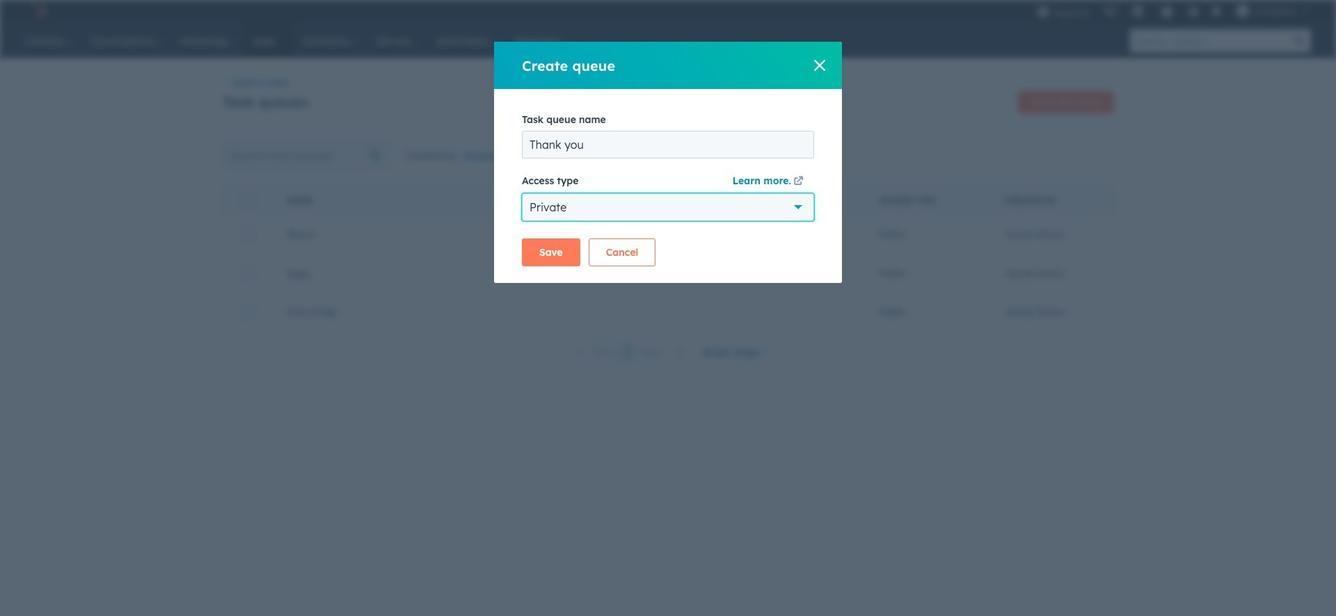 Task type: locate. For each thing, give the bounding box(es) containing it.
link opens in a new window image
[[794, 174, 804, 191], [794, 177, 804, 187]]

close image
[[814, 60, 825, 71]]

menu
[[1030, 0, 1320, 22]]

marketplaces image
[[1132, 6, 1144, 19]]

banner
[[223, 87, 1114, 114]]

None text field
[[522, 131, 814, 159]]

Search HubSpot search field
[[1130, 29, 1288, 53]]

1 link opens in a new window image from the top
[[794, 174, 804, 191]]



Task type: describe. For each thing, give the bounding box(es) containing it.
jacob simon image
[[1237, 5, 1249, 17]]

pagination navigation
[[567, 343, 693, 362]]

Search task queues search field
[[223, 142, 392, 170]]

2 link opens in a new window image from the top
[[794, 177, 804, 187]]



Task type: vqa. For each thing, say whether or not it's contained in the screenshot.
the Sort for Sort tickets
no



